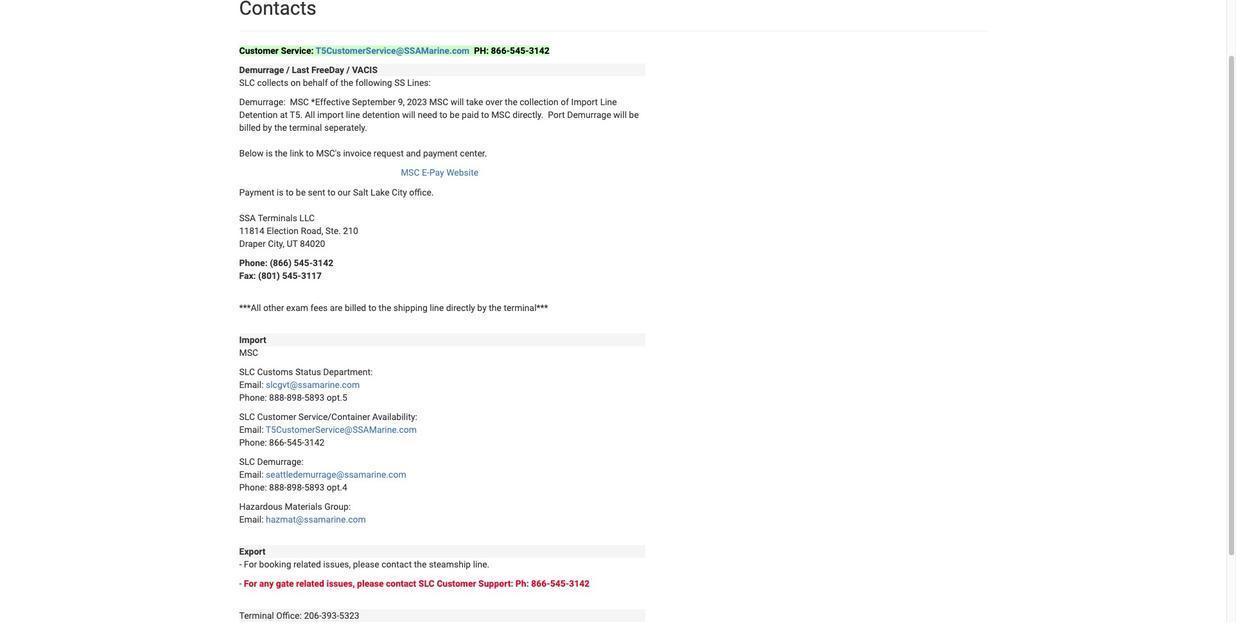 Task type: describe. For each thing, give the bounding box(es) containing it.
(801)
[[258, 271, 280, 281]]

msc's
[[316, 148, 341, 159]]

the down at
[[274, 123, 287, 133]]

0 vertical spatial contact
[[381, 560, 412, 570]]

at
[[280, 110, 288, 120]]

slc for slc customer service /container availability: email: t5customerservice@ssamarine.com phone: 866-545-3142
[[239, 412, 255, 422]]

1 vertical spatial by
[[477, 303, 487, 313]]

availability:
[[372, 412, 417, 422]]

phone: (866) 545-3142 fax: (801) 545-3117
[[239, 258, 333, 281]]

slcgvt@ssamarine.com link
[[266, 380, 360, 390]]

opt.4
[[327, 483, 347, 493]]

1 horizontal spatial be
[[450, 110, 459, 120]]

888- inside slc demurrage: email: seattledemurrage@ssamarine.com phone: 888-898-5893 opt.4
[[269, 483, 287, 493]]

3142 inside phone: (866) 545-3142 fax: (801) 545-3117
[[313, 258, 333, 268]]

1 vertical spatial issues,
[[326, 579, 355, 589]]

fees are
[[310, 303, 343, 313]]

terminals
[[258, 213, 297, 223]]

ss
[[394, 78, 405, 88]]

line
[[600, 97, 617, 107]]

demurrage inside demurrage:  msc *effective september 9, 2023 msc will take over the collection of import line detention at t5. all import line detention will need to be paid to msc directly.  port demurrage will be billed by the terminal seperately.
[[567, 110, 611, 120]]

opt.5
[[327, 393, 347, 403]]

link
[[290, 148, 304, 159]]

customer inside slc customer service /container availability: email: t5customerservice@ssamarine.com phone: 866-545-3142
[[257, 412, 296, 422]]

/container
[[328, 412, 370, 422]]

(866)
[[270, 258, 292, 268]]

- for - for booking related issues, please contact the steamship line.
[[239, 560, 242, 570]]

office:
[[276, 611, 302, 622]]

the down vacis
[[341, 78, 353, 88]]

2 horizontal spatial will
[[613, 110, 627, 120]]

freeday
[[311, 65, 344, 75]]

ph:
[[474, 46, 489, 56]]

898- inside slc demurrage: email: seattledemurrage@ssamarine.com phone: 888-898-5893 opt.4
[[287, 483, 304, 493]]

by inside demurrage:  msc *effective september 9, 2023 msc will take over the collection of import line detention at t5. all import line detention will need to be paid to msc directly.  port demurrage will be billed by the terminal seperately.
[[263, 123, 272, 133]]

2 horizontal spatial 866-
[[531, 579, 550, 589]]

- for booking related issues, please contact the steamship line.
[[239, 560, 489, 570]]

last
[[292, 65, 309, 75]]

phone: inside phone: (866) 545-3142 fax: (801) 545-3117
[[239, 258, 268, 268]]

ssa
[[239, 213, 256, 223]]

invoice
[[343, 148, 371, 159]]

demurrage:  msc *effective september 9, 2023 msc will take over the collection of import line detention at t5. all import line detention will need to be paid to msc directly.  port demurrage will be billed by the terminal seperately.
[[239, 97, 639, 133]]

slc customs status department: email: slcgvt@ssamarine.com phone: 888-898-5893 opt.5
[[239, 367, 373, 403]]

1 vertical spatial related
[[296, 579, 324, 589]]

payment
[[423, 148, 458, 159]]

collection
[[520, 97, 559, 107]]

import inside demurrage:  msc *effective september 9, 2023 msc will take over the collection of import line detention at t5. all import line detention will need to be paid to msc directly.  port demurrage will be billed by the terminal seperately.
[[571, 97, 598, 107]]

*effective
[[311, 97, 350, 107]]

hazmat@ssamarine.com
[[266, 515, 366, 525]]

slc for slc collects on behalf of the following ss lines:
[[239, 78, 255, 88]]

import
[[317, 110, 344, 120]]

terminal
[[239, 611, 274, 622]]

t5customerservice@ssamarine.com inside slc customer service /container availability: email: t5customerservice@ssamarine.com phone: 866-545-3142
[[266, 425, 417, 435]]

slcgvt@ssamarine.com
[[266, 380, 360, 390]]

line.
[[473, 560, 489, 570]]

0 vertical spatial related
[[293, 560, 321, 570]]

vacis
[[352, 65, 378, 75]]

3117
[[301, 271, 322, 281]]

all
[[305, 110, 315, 120]]

0 vertical spatial demurrage
[[239, 65, 284, 75]]

545- right "ph:" at bottom left
[[550, 579, 569, 589]]

phone: inside slc customs status department: email: slcgvt@ssamarine.com phone: 888-898-5893 opt.5
[[239, 393, 267, 403]]

group:
[[324, 502, 351, 512]]

department:
[[323, 367, 373, 378]]

slc demurrage: email: seattledemurrage@ssamarine.com phone: 888-898-5893 opt.4
[[239, 457, 406, 493]]

sc
[[408, 168, 420, 178]]

the up - for any gate related issues, please contact slc customer support: ph: 866-545-3142
[[414, 560, 427, 570]]

payment
[[239, 187, 274, 198]]

gate
[[276, 579, 294, 589]]

seperately.
[[324, 123, 367, 133]]

866- inside slc customer service /container availability: email: t5customerservice@ssamarine.com phone: 866-545-3142
[[269, 438, 287, 448]]

phone: inside slc demurrage: email: seattledemurrage@ssamarine.com phone: 888-898-5893 opt.4
[[239, 483, 267, 493]]

lake
[[371, 187, 390, 198]]

center.
[[460, 148, 487, 159]]

slc for slc demurrage: email: seattledemurrage@ssamarine.com phone: 888-898-5893 opt.4
[[239, 457, 255, 467]]

the left shipping
[[379, 303, 391, 313]]

1 vertical spatial t5customerservice@ssamarine.com link
[[266, 425, 417, 435]]

september
[[352, 97, 396, 107]]

take
[[466, 97, 483, 107]]

84020
[[300, 239, 325, 249]]

demurrage:
[[257, 457, 303, 467]]

below
[[239, 148, 264, 159]]

0 vertical spatial issues,
[[323, 560, 351, 570]]

terminal office: 206-393-5323
[[239, 611, 359, 622]]

msc up 'customs'
[[239, 348, 258, 358]]

545- up 3117 at the left of page
[[294, 258, 313, 268]]

to left our
[[327, 187, 335, 198]]

demurrage / last freeday / vacis
[[239, 65, 378, 75]]

detention
[[362, 110, 400, 120]]

pay
[[429, 168, 444, 178]]

ut
[[287, 239, 298, 249]]

ste.
[[325, 226, 341, 236]]

0 vertical spatial of
[[330, 78, 338, 88]]

fax:
[[239, 271, 256, 281]]

is for below
[[266, 148, 273, 159]]

1 vertical spatial contact
[[386, 579, 416, 589]]

our
[[338, 187, 351, 198]]

status
[[295, 367, 321, 378]]

hazardous
[[239, 502, 283, 512]]

to right need
[[439, 110, 447, 120]]

0 vertical spatial customer
[[239, 46, 279, 56]]

is for payment
[[277, 187, 283, 198]]

following
[[355, 78, 392, 88]]

0 vertical spatial t5customerservice@ssamarine.com link
[[316, 46, 470, 56]]

11814
[[239, 226, 264, 236]]

to right paid
[[481, 110, 489, 120]]

206-
[[304, 611, 322, 622]]

collects
[[257, 78, 288, 88]]

0 horizontal spatial import
[[239, 335, 266, 345]]

election
[[267, 226, 299, 236]]

t5.
[[290, 110, 303, 120]]

2 / from the left
[[346, 65, 350, 75]]



Task type: vqa. For each thing, say whether or not it's contained in the screenshot.
2023/10/16
no



Task type: locate. For each thing, give the bounding box(es) containing it.
is right "below"
[[266, 148, 273, 159]]

msc down over
[[491, 110, 510, 120]]

by
[[263, 123, 272, 133], [477, 303, 487, 313]]

3142 inside slc customer service /container availability: email: t5customerservice@ssamarine.com phone: 866-545-3142
[[304, 438, 324, 448]]

line inside demurrage:  msc *effective september 9, 2023 msc will take over the collection of import line detention at t5. all import line detention will need to be paid to msc directly.  port demurrage will be billed by the terminal seperately.
[[346, 110, 360, 120]]

please
[[353, 560, 379, 570], [357, 579, 384, 589]]

customer support:
[[437, 579, 513, 589]]

1 vertical spatial 888-
[[269, 483, 287, 493]]

request
[[374, 148, 404, 159]]

2 vertical spatial 866-
[[531, 579, 550, 589]]

3142 down "service"
[[304, 438, 324, 448]]

phone: up fax:
[[239, 258, 268, 268]]

city
[[392, 187, 407, 198]]

4 email: from the top
[[239, 515, 264, 525]]

- for any gate related issues, please contact slc customer support: ph: 866-545-3142
[[239, 579, 590, 589]]

issues,
[[323, 560, 351, 570], [326, 579, 355, 589]]

t5customerservice@ssamarine.com link down /container on the bottom
[[266, 425, 417, 435]]

for down export
[[244, 560, 257, 570]]

0 horizontal spatial by
[[263, 123, 272, 133]]

1 horizontal spatial of
[[561, 97, 569, 107]]

***all
[[239, 303, 261, 313]]

line left directly
[[430, 303, 444, 313]]

city,
[[268, 239, 284, 249]]

2 phone: from the top
[[239, 393, 267, 403]]

3142 up 3117 at the left of page
[[313, 258, 333, 268]]

billed down detention
[[239, 123, 261, 133]]

898- down slcgvt@ssamarine.com
[[287, 393, 304, 403]]

3142
[[529, 46, 549, 56], [313, 258, 333, 268], [304, 438, 324, 448], [569, 579, 590, 589]]

1 horizontal spatial will
[[451, 97, 464, 107]]

customs
[[257, 367, 293, 378]]

phone: up hazardous on the left
[[239, 483, 267, 493]]

866- up demurrage:
[[269, 438, 287, 448]]

/ left vacis
[[346, 65, 350, 75]]

of up the port
[[561, 97, 569, 107]]

0 vertical spatial by
[[263, 123, 272, 133]]

0 vertical spatial line
[[346, 110, 360, 120]]

1 vertical spatial of
[[561, 97, 569, 107]]

5893 inside slc customs status department: email: slcgvt@ssamarine.com phone: 888-898-5893 opt.5
[[304, 393, 324, 403]]

related right gate
[[296, 579, 324, 589]]

msc up need
[[429, 97, 448, 107]]

by right directly
[[477, 303, 487, 313]]

for for booking
[[244, 560, 257, 570]]

5893 up materials at the bottom of the page
[[304, 483, 324, 493]]

is
[[266, 148, 273, 159], [277, 187, 283, 198]]

phone:
[[239, 258, 268, 268], [239, 393, 267, 403], [239, 438, 267, 448], [239, 483, 267, 493]]

ph:
[[516, 579, 529, 589]]

email:
[[239, 380, 264, 390], [239, 425, 264, 435], [239, 470, 264, 480], [239, 515, 264, 525]]

billed inside demurrage:  msc *effective september 9, 2023 msc will take over the collection of import line detention at t5. all import line detention will need to be paid to msc directly.  port demurrage will be billed by the terminal seperately.
[[239, 123, 261, 133]]

hazardous materials group: email: hazmat@ssamarine.com
[[239, 502, 366, 525]]

need
[[418, 110, 437, 120]]

will left take
[[451, 97, 464, 107]]

5323
[[339, 611, 359, 622]]

slc customer service /container availability: email: t5customerservice@ssamarine.com phone: 866-545-3142
[[239, 412, 417, 448]]

1 for from the top
[[244, 560, 257, 570]]

salt
[[353, 187, 368, 198]]

contact up - for any gate related issues, please contact slc customer support: ph: 866-545-3142
[[381, 560, 412, 570]]

2 for from the top
[[244, 579, 257, 589]]

t5customerservice@ssamarine.com link
[[316, 46, 470, 56], [266, 425, 417, 435]]

0 horizontal spatial billed
[[239, 123, 261, 133]]

2 email: from the top
[[239, 425, 264, 435]]

directly
[[446, 303, 475, 313]]

0 horizontal spatial line
[[346, 110, 360, 120]]

0 horizontal spatial /
[[286, 65, 290, 75]]

payment is to be sent to our salt lake city office.
[[239, 187, 434, 198]]

1 vertical spatial t5customerservice@ssamarine.com
[[266, 425, 417, 435]]

2 horizontal spatial be
[[629, 110, 639, 120]]

msc up t5. at left top
[[290, 97, 309, 107]]

1 vertical spatial 898-
[[287, 483, 304, 493]]

issues, down - for booking related issues, please contact the steamship line.
[[326, 579, 355, 589]]

0 horizontal spatial be
[[296, 187, 306, 198]]

line
[[346, 110, 360, 120], [430, 303, 444, 313]]

545- right ph:
[[510, 46, 529, 56]]

will
[[451, 97, 464, 107], [402, 110, 415, 120], [613, 110, 627, 120]]

road,
[[301, 226, 323, 236]]

email: down demurrage:
[[239, 470, 264, 480]]

contact
[[381, 560, 412, 570], [386, 579, 416, 589]]

t5customerservice@ssamarine.com
[[316, 46, 470, 56], [266, 425, 417, 435]]

of
[[330, 78, 338, 88], [561, 97, 569, 107]]

be
[[450, 110, 459, 120], [629, 110, 639, 120], [296, 187, 306, 198]]

slc inside slc customs status department: email: slcgvt@ssamarine.com phone: 888-898-5893 opt.5
[[239, 367, 255, 378]]

the left terminal***
[[489, 303, 501, 313]]

slc
[[239, 78, 255, 88], [239, 367, 255, 378], [239, 412, 255, 422], [239, 457, 255, 467], [419, 579, 435, 589]]

1 vertical spatial line
[[430, 303, 444, 313]]

email: inside slc demurrage: email: seattledemurrage@ssamarine.com phone: 888-898-5893 opt.4
[[239, 470, 264, 480]]

phone: inside slc customer service /container availability: email: t5customerservice@ssamarine.com phone: 866-545-3142
[[239, 438, 267, 448]]

to left sent
[[286, 187, 294, 198]]

545- down (866)
[[282, 271, 301, 281]]

import
[[571, 97, 598, 107], [239, 335, 266, 345]]

1 vertical spatial 866-
[[269, 438, 287, 448]]

issues, down hazmat@ssamarine.com
[[323, 560, 351, 570]]

email: up demurrage:
[[239, 425, 264, 435]]

line up seperately.
[[346, 110, 360, 120]]

1 horizontal spatial is
[[277, 187, 283, 198]]

t5customerservice@ssamarine.com link up ss
[[316, 46, 470, 56]]

/ left last
[[286, 65, 290, 75]]

for left the any
[[244, 579, 257, 589]]

is right payment
[[277, 187, 283, 198]]

2 898- from the top
[[287, 483, 304, 493]]

1 vertical spatial is
[[277, 187, 283, 198]]

1 vertical spatial for
[[244, 579, 257, 589]]

3142 right "ph:" at bottom left
[[569, 579, 590, 589]]

the right over
[[505, 97, 517, 107]]

1 vertical spatial import
[[239, 335, 266, 345]]

phone: down 'customs'
[[239, 393, 267, 403]]

billed right fees are at the left of the page
[[345, 303, 366, 313]]

will down 9,
[[402, 110, 415, 120]]

t5customerservice@ssamarine.com down /container on the bottom
[[266, 425, 417, 435]]

1 horizontal spatial demurrage
[[567, 110, 611, 120]]

sent
[[308, 187, 325, 198]]

0 vertical spatial for
[[244, 560, 257, 570]]

1 horizontal spatial 866-
[[491, 46, 510, 56]]

1 horizontal spatial by
[[477, 303, 487, 313]]

1 vertical spatial please
[[357, 579, 384, 589]]

2 5893 from the top
[[304, 483, 324, 493]]

0 horizontal spatial demurrage
[[239, 65, 284, 75]]

0 vertical spatial 888-
[[269, 393, 287, 403]]

other
[[263, 303, 284, 313]]

email: down hazardous on the left
[[239, 515, 264, 525]]

210
[[343, 226, 358, 236]]

3 phone: from the top
[[239, 438, 267, 448]]

0 vertical spatial is
[[266, 148, 273, 159]]

service:
[[281, 46, 314, 56]]

- for - for any gate related issues, please contact slc customer support: ph: 866-545-3142
[[239, 579, 242, 589]]

slc inside slc demurrage: email: seattledemurrage@ssamarine.com phone: 888-898-5893 opt.4
[[239, 457, 255, 467]]

1 - from the top
[[239, 560, 242, 570]]

1 horizontal spatial billed
[[345, 303, 366, 313]]

email: inside slc customer service /container availability: email: t5customerservice@ssamarine.com phone: 866-545-3142
[[239, 425, 264, 435]]

888- inside slc customs status department: email: slcgvt@ssamarine.com phone: 888-898-5893 opt.5
[[269, 393, 287, 403]]

demurrage
[[239, 65, 284, 75], [567, 110, 611, 120]]

lines:
[[407, 78, 431, 88]]

related
[[293, 560, 321, 570], [296, 579, 324, 589]]

898- inside slc customs status department: email: slcgvt@ssamarine.com phone: 888-898-5893 opt.5
[[287, 393, 304, 403]]

545- up demurrage:
[[287, 438, 304, 448]]

customer up collects
[[239, 46, 279, 56]]

m
[[401, 168, 408, 178]]

1 email: from the top
[[239, 380, 264, 390]]

0 vertical spatial t5customerservice@ssamarine.com
[[316, 46, 470, 56]]

866- right ph:
[[491, 46, 510, 56]]

1 horizontal spatial line
[[430, 303, 444, 313]]

the left link
[[275, 148, 288, 159]]

import down the ***all
[[239, 335, 266, 345]]

1 vertical spatial customer
[[257, 412, 296, 422]]

0 horizontal spatial is
[[266, 148, 273, 159]]

393-
[[322, 611, 339, 622]]

0 vertical spatial 5893
[[304, 393, 324, 403]]

to right link
[[306, 148, 314, 159]]

0 vertical spatial billed
[[239, 123, 261, 133]]

0 vertical spatial 866-
[[491, 46, 510, 56]]

1 / from the left
[[286, 65, 290, 75]]

paid
[[462, 110, 479, 120]]

office.
[[409, 187, 434, 198]]

slc for slc customs status department: email: slcgvt@ssamarine.com phone: 888-898-5893 opt.5
[[239, 367, 255, 378]]

over
[[485, 97, 503, 107]]

1 vertical spatial billed
[[345, 303, 366, 313]]

port
[[548, 110, 565, 120]]

1 vertical spatial -
[[239, 579, 242, 589]]

1 vertical spatial demurrage
[[567, 110, 611, 120]]

1 horizontal spatial import
[[571, 97, 598, 107]]

of inside demurrage:  msc *effective september 9, 2023 msc will take over the collection of import line detention at t5. all import line detention will need to be paid to msc directly.  port demurrage will be billed by the terminal seperately.
[[561, 97, 569, 107]]

t5customerservice@ssamarine.com up ss
[[316, 46, 470, 56]]

customer left "service"
[[257, 412, 296, 422]]

545- inside slc customer service /container availability: email: t5customerservice@ssamarine.com phone: 866-545-3142
[[287, 438, 304, 448]]

5893 inside slc demurrage: email: seattledemurrage@ssamarine.com phone: 888-898-5893 opt.4
[[304, 483, 324, 493]]

email: inside slc customs status department: email: slcgvt@ssamarine.com phone: 888-898-5893 opt.5
[[239, 380, 264, 390]]

888- down 'customs'
[[269, 393, 287, 403]]

1 5893 from the top
[[304, 393, 324, 403]]

0 horizontal spatial 866-
[[269, 438, 287, 448]]

terminal***
[[504, 303, 548, 313]]

3 email: from the top
[[239, 470, 264, 480]]

demurrage down line
[[567, 110, 611, 120]]

2 - from the top
[[239, 579, 242, 589]]

please down - for booking related issues, please contact the steamship line.
[[357, 579, 384, 589]]

0 horizontal spatial of
[[330, 78, 338, 88]]

demurrage up collects
[[239, 65, 284, 75]]

contact down - for booking related issues, please contact the steamship line.
[[386, 579, 416, 589]]

0 vertical spatial please
[[353, 560, 379, 570]]

866- right "ph:" at bottom left
[[531, 579, 550, 589]]

0 vertical spatial -
[[239, 560, 242, 570]]

1 898- from the top
[[287, 393, 304, 403]]

service
[[298, 412, 328, 422]]

898- up materials at the bottom of the page
[[287, 483, 304, 493]]

9,
[[398, 97, 405, 107]]

1 888- from the top
[[269, 393, 287, 403]]

below is the link to msc's invoice request and payment center.
[[239, 148, 487, 159]]

888- up hazardous on the left
[[269, 483, 287, 493]]

exam
[[286, 303, 308, 313]]

booking
[[259, 560, 291, 570]]

slc inside slc customer service /container availability: email: t5customerservice@ssamarine.com phone: 866-545-3142
[[239, 412, 255, 422]]

llc
[[299, 213, 315, 223]]

msc
[[290, 97, 309, 107], [429, 97, 448, 107], [491, 110, 510, 120], [239, 348, 258, 358]]

for for any
[[244, 579, 257, 589]]

please up - for any gate related issues, please contact slc customer support: ph: 866-545-3142
[[353, 560, 379, 570]]

2023
[[407, 97, 427, 107]]

on
[[291, 78, 301, 88]]

email: inside 'hazardous materials group: email: hazmat@ssamarine.com'
[[239, 515, 264, 525]]

phone: up demurrage:
[[239, 438, 267, 448]]

to left shipping
[[368, 303, 376, 313]]

website
[[446, 168, 479, 178]]

4 phone: from the top
[[239, 483, 267, 493]]

545-
[[510, 46, 529, 56], [294, 258, 313, 268], [282, 271, 301, 281], [287, 438, 304, 448], [550, 579, 569, 589]]

of down the freeday on the left of the page
[[330, 78, 338, 88]]

- left the any
[[239, 579, 242, 589]]

hazmat@ssamarine.com link
[[266, 515, 366, 525]]

import left line
[[571, 97, 598, 107]]

0 vertical spatial 898-
[[287, 393, 304, 403]]

0 vertical spatial import
[[571, 97, 598, 107]]

-
[[239, 560, 242, 570], [239, 579, 242, 589]]

0 horizontal spatial will
[[402, 110, 415, 120]]

5893 down slcgvt@ssamarine.com link
[[304, 393, 324, 403]]

slc collects on behalf of the following ss lines:
[[239, 78, 431, 88]]

888-
[[269, 393, 287, 403], [269, 483, 287, 493]]

1 vertical spatial 5893
[[304, 483, 324, 493]]

by down detention
[[263, 123, 272, 133]]

1 horizontal spatial /
[[346, 65, 350, 75]]

steamship
[[429, 560, 471, 570]]

shipping
[[393, 303, 428, 313]]

related up gate
[[293, 560, 321, 570]]

m sc e-pay website
[[401, 168, 481, 178]]

email: down 'customs'
[[239, 380, 264, 390]]

customer
[[239, 46, 279, 56], [257, 412, 296, 422]]

***all other exam fees are billed to the shipping line directly by the terminal***
[[239, 303, 548, 313]]

seattledemurrage@ssamarine.com
[[266, 470, 406, 480]]

1 phone: from the top
[[239, 258, 268, 268]]

866-
[[491, 46, 510, 56], [269, 438, 287, 448], [531, 579, 550, 589]]

5893
[[304, 393, 324, 403], [304, 483, 324, 493]]

2 888- from the top
[[269, 483, 287, 493]]

- down export
[[239, 560, 242, 570]]

will down line
[[613, 110, 627, 120]]

materials
[[285, 502, 322, 512]]

3142 up collection
[[529, 46, 549, 56]]



